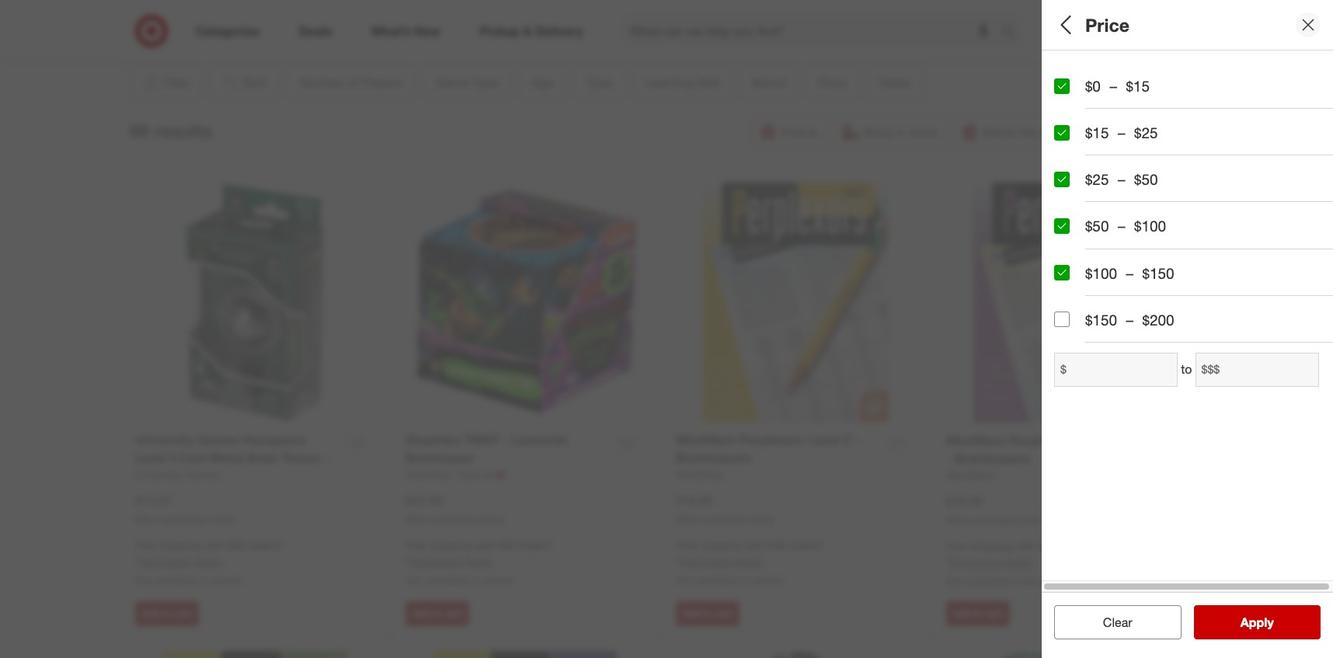 Task type: describe. For each thing, give the bounding box(es) containing it.
0 horizontal spatial $16.95
[[676, 492, 713, 508]]

results for 99 results
[[154, 119, 212, 141]]

to
[[1181, 362, 1192, 377]]

0 vertical spatial $100
[[1134, 217, 1166, 235]]

creative inside learning skill coding; creative thinking; creativity; fine motor skills; gr
[[1096, 299, 1136, 312]]

type board games; brainteasers
[[1054, 224, 1189, 257]]

filters
[[1081, 14, 1129, 35]]

0 vertical spatial $25
[[1134, 124, 1158, 142]]

creative inside game type classic games; creative games
[[1134, 135, 1174, 149]]

adult
[[1082, 190, 1107, 203]]

age kids; adult
[[1054, 170, 1107, 203]]

see results button
[[1194, 605, 1321, 639]]

when inside $14.87 when purchased online
[[135, 513, 159, 525]]

price dialog
[[1042, 0, 1333, 658]]

see results
[[1224, 615, 1290, 630]]

classic
[[1054, 135, 1090, 149]]

games; inside game type classic games; creative games
[[1093, 135, 1131, 149]]

brand
[[1054, 333, 1097, 351]]

all
[[1054, 14, 1076, 35]]

$25  –  $50
[[1086, 170, 1158, 188]]

$0  –  $15 checkbox
[[1054, 78, 1070, 94]]

search
[[995, 25, 1032, 40]]

coding;
[[1054, 299, 1093, 312]]

number
[[1054, 61, 1111, 79]]

$15  –  $25 checkbox
[[1054, 125, 1070, 140]]

learning skill coding; creative thinking; creativity; fine motor skills; gr
[[1054, 279, 1333, 312]]

$0
[[1086, 77, 1101, 95]]

type inside game type classic games; creative games
[[1100, 115, 1133, 133]]

99
[[129, 119, 149, 141]]

price button
[[1054, 377, 1333, 431]]

educatio
[[1296, 353, 1333, 366]]

brand alice in wonderland; bepuzzled; chuckle & roar; educatio
[[1054, 333, 1333, 366]]

$25.99 when purchased online
[[406, 492, 504, 525]]

&
[[1257, 353, 1264, 366]]

when inside $25.99 when purchased online
[[406, 513, 430, 525]]

$25.99
[[406, 492, 443, 508]]

1 vertical spatial $25
[[1086, 170, 1109, 188]]

see
[[1224, 615, 1247, 630]]

fine
[[1238, 299, 1258, 312]]

bepuzzled;
[[1157, 353, 1212, 366]]

$50  –  $100 checkbox
[[1054, 218, 1070, 234]]

0 horizontal spatial $16.95 when purchased online
[[676, 492, 775, 525]]

gr
[[1325, 299, 1333, 312]]

$14.87
[[135, 492, 172, 508]]

results for see results
[[1250, 615, 1290, 630]]

all
[[1128, 615, 1140, 630]]

$15  –  $25
[[1086, 124, 1158, 142]]

brainteasers
[[1128, 244, 1189, 257]]

none text field inside price dialog
[[1195, 353, 1319, 387]]

in inside brand alice in wonderland; bepuzzled; chuckle & roar; educatio
[[1081, 353, 1090, 366]]

number of players 1; 2
[[1054, 61, 1184, 94]]

age
[[1054, 170, 1082, 188]]

$100  –  $150
[[1086, 264, 1175, 282]]

type inside type board games; brainteasers
[[1054, 224, 1087, 242]]

none text field inside price dialog
[[1054, 353, 1178, 387]]

price inside button
[[1054, 387, 1091, 405]]



Task type: vqa. For each thing, say whether or not it's contained in the screenshot.
Kids;
yes



Task type: locate. For each thing, give the bounding box(es) containing it.
price down alice
[[1054, 387, 1091, 405]]

$50 down game type classic games; creative games
[[1134, 170, 1158, 188]]

1 clear from the left
[[1095, 615, 1125, 630]]

1 vertical spatial $150
[[1086, 311, 1117, 328]]

games
[[1177, 135, 1212, 149]]

games; inside type board games; brainteasers
[[1087, 244, 1125, 257]]

thinking;
[[1139, 299, 1183, 312]]

creativity;
[[1186, 299, 1235, 312]]

None text field
[[1054, 353, 1178, 387]]

apply
[[1241, 615, 1274, 630]]

clear button
[[1054, 605, 1181, 639]]

$100 up the brainteasers
[[1134, 217, 1166, 235]]

players
[[1133, 61, 1184, 79]]

$25 left games at right top
[[1134, 124, 1158, 142]]

chuckle
[[1215, 353, 1254, 366]]

1 vertical spatial price
[[1054, 387, 1091, 405]]

clear
[[1095, 615, 1125, 630], [1103, 615, 1133, 630]]

$150  –  $200
[[1086, 311, 1175, 328]]

type down $0  –  $15
[[1100, 115, 1133, 133]]

$150
[[1143, 264, 1175, 282], [1086, 311, 1117, 328]]

$25 up the 'adult'
[[1086, 170, 1109, 188]]

0 vertical spatial creative
[[1134, 135, 1174, 149]]

1 vertical spatial results
[[1250, 615, 1290, 630]]

purchased
[[162, 513, 206, 525], [432, 513, 477, 525], [703, 513, 747, 525], [973, 514, 1018, 526]]

exclusions
[[139, 555, 191, 568], [409, 555, 461, 568], [680, 555, 732, 568], [950, 556, 1002, 569]]

$0  –  $15
[[1086, 77, 1150, 95]]

$50
[[1134, 170, 1158, 188], [1086, 217, 1109, 235]]

sponsored
[[1081, 37, 1127, 49]]

$35
[[227, 539, 245, 552], [498, 539, 515, 552], [768, 539, 786, 552], [1039, 540, 1056, 553]]

game type classic games; creative games
[[1054, 115, 1212, 149]]

games;
[[1093, 135, 1131, 149], [1087, 244, 1125, 257]]

apply button
[[1194, 605, 1321, 639]]

learning
[[1054, 279, 1116, 297]]

$50  –  $100
[[1086, 217, 1166, 235]]

game
[[1054, 115, 1096, 133]]

apply.
[[194, 555, 223, 568], [464, 555, 494, 568], [735, 555, 764, 568], [1005, 556, 1034, 569]]

0 horizontal spatial $25
[[1086, 170, 1109, 188]]

$150 down the brainteasers
[[1143, 264, 1175, 282]]

2 clear from the left
[[1103, 615, 1133, 630]]

What can we help you find? suggestions appear below search field
[[621, 14, 1006, 48]]

skill
[[1120, 279, 1149, 297]]

1 vertical spatial $15
[[1086, 124, 1109, 142]]

orders*
[[248, 539, 283, 552], [518, 539, 554, 552], [789, 539, 824, 552], [1059, 540, 1094, 553]]

2
[[1067, 81, 1073, 94]]

clear inside clear all button
[[1095, 615, 1125, 630]]

0 vertical spatial type
[[1100, 115, 1133, 133]]

0 horizontal spatial $50
[[1086, 217, 1109, 235]]

$15 right $0
[[1126, 77, 1150, 95]]

$25  –  $50 checkbox
[[1054, 172, 1070, 187]]

0 horizontal spatial $100
[[1086, 264, 1117, 282]]

advertisement region
[[195, 0, 1127, 36]]

0 vertical spatial $15
[[1126, 77, 1150, 95]]

1 vertical spatial creative
[[1096, 299, 1136, 312]]

online inside $14.87 when purchased online
[[209, 513, 234, 525]]

stores
[[212, 574, 242, 587], [483, 574, 513, 587], [753, 574, 783, 587], [1024, 574, 1054, 588]]

results
[[154, 119, 212, 141], [1250, 615, 1290, 630]]

1 horizontal spatial type
[[1100, 115, 1133, 133]]

1 horizontal spatial $150
[[1143, 264, 1175, 282]]

wonderland;
[[1093, 353, 1154, 366]]

1 vertical spatial games;
[[1087, 244, 1125, 257]]

$150 up brand
[[1086, 311, 1117, 328]]

purchased inside $14.87 when purchased online
[[162, 513, 206, 525]]

price up sponsored
[[1086, 14, 1130, 35]]

board
[[1054, 244, 1084, 257]]

clear inside the clear button
[[1103, 615, 1133, 630]]

$100  –  $150 checkbox
[[1054, 265, 1070, 281]]

1 horizontal spatial results
[[1250, 615, 1290, 630]]

0 vertical spatial price
[[1086, 14, 1130, 35]]

type up board
[[1054, 224, 1087, 242]]

1 vertical spatial type
[[1054, 224, 1087, 242]]

$200
[[1143, 311, 1175, 328]]

None text field
[[1195, 353, 1319, 387]]

results inside button
[[1250, 615, 1290, 630]]

price inside dialog
[[1086, 14, 1130, 35]]

$100
[[1134, 217, 1166, 235], [1086, 264, 1117, 282]]

1 horizontal spatial $16.95
[[946, 493, 984, 509]]

0 horizontal spatial $15
[[1086, 124, 1109, 142]]

1 horizontal spatial $25
[[1134, 124, 1158, 142]]

creative left games at right top
[[1134, 135, 1174, 149]]

exclusions apply. button
[[139, 554, 223, 570], [409, 554, 494, 570], [680, 554, 764, 570], [950, 555, 1034, 570]]

0 vertical spatial games;
[[1093, 135, 1131, 149]]

1 horizontal spatial $16.95 when purchased online
[[946, 493, 1045, 526]]

0 horizontal spatial type
[[1054, 224, 1087, 242]]

99 results
[[129, 119, 212, 141]]

$25
[[1134, 124, 1158, 142], [1086, 170, 1109, 188]]

$50 down the 'adult'
[[1086, 217, 1109, 235]]

1 horizontal spatial $15
[[1126, 77, 1150, 95]]

0 vertical spatial results
[[154, 119, 212, 141]]

roar;
[[1267, 353, 1293, 366]]

$14.87 when purchased online
[[135, 492, 234, 525]]

alice
[[1054, 353, 1078, 366]]

results right see
[[1250, 615, 1290, 630]]

0 horizontal spatial $150
[[1086, 311, 1117, 328]]

results right 99
[[154, 119, 212, 141]]

$150  –  $200 checkbox
[[1054, 312, 1070, 327]]

online inside $25.99 when purchased online
[[479, 513, 504, 525]]

0 horizontal spatial results
[[154, 119, 212, 141]]

$16.95 when purchased online
[[676, 492, 775, 525], [946, 493, 1045, 526]]

when
[[135, 513, 159, 525], [406, 513, 430, 525], [676, 513, 700, 525], [946, 514, 971, 526]]

kids;
[[1054, 190, 1079, 203]]

type
[[1100, 115, 1133, 133], [1054, 224, 1087, 242]]

motor
[[1262, 299, 1290, 312]]

shipping
[[160, 539, 201, 552], [430, 539, 472, 552], [701, 539, 742, 552], [971, 540, 1013, 553]]

$15
[[1126, 77, 1150, 95], [1086, 124, 1109, 142]]

$15 right $15  –  $25 checkbox
[[1086, 124, 1109, 142]]

1 horizontal spatial $100
[[1134, 217, 1166, 235]]

free
[[135, 539, 157, 552], [406, 539, 427, 552], [676, 539, 698, 552], [946, 540, 968, 553]]

1 vertical spatial $50
[[1086, 217, 1109, 235]]

free shipping with $35 orders* * exclusions apply. not available in stores
[[135, 539, 283, 587], [406, 539, 554, 587], [676, 539, 824, 587], [946, 540, 1094, 588]]

1 horizontal spatial $50
[[1134, 170, 1158, 188]]

price
[[1086, 14, 1130, 35], [1054, 387, 1091, 405]]

with
[[204, 539, 224, 552], [475, 539, 495, 552], [745, 539, 765, 552], [1016, 540, 1036, 553]]

all filters dialog
[[1042, 0, 1333, 658]]

available
[[156, 574, 198, 587], [426, 574, 468, 587], [697, 574, 739, 587], [967, 574, 1009, 588]]

clear all button
[[1054, 605, 1181, 639]]

skills;
[[1293, 299, 1322, 312]]

all filters
[[1054, 14, 1129, 35]]

clear all
[[1095, 615, 1140, 630]]

1;
[[1054, 81, 1064, 94]]

games; up $25  –  $50
[[1093, 135, 1131, 149]]

$16.95
[[676, 492, 713, 508], [946, 493, 984, 509]]

0 vertical spatial $50
[[1134, 170, 1158, 188]]

*
[[135, 555, 139, 568], [406, 555, 409, 568], [676, 555, 680, 568], [946, 556, 950, 569]]

clear for clear
[[1103, 615, 1133, 630]]

in
[[1081, 353, 1090, 366], [201, 574, 209, 587], [471, 574, 480, 587], [742, 574, 750, 587], [1012, 574, 1021, 588]]

clear for clear all
[[1095, 615, 1125, 630]]

purchased inside $25.99 when purchased online
[[432, 513, 477, 525]]

not
[[135, 574, 153, 587], [406, 574, 423, 587], [676, 574, 694, 587], [946, 574, 964, 588]]

0 vertical spatial $150
[[1143, 264, 1175, 282]]

creative
[[1134, 135, 1174, 149], [1096, 299, 1136, 312]]

creative down skill
[[1096, 299, 1136, 312]]

1 vertical spatial $100
[[1086, 264, 1117, 282]]

games; down $50  –  $100
[[1087, 244, 1125, 257]]

of
[[1115, 61, 1129, 79]]

search button
[[995, 14, 1032, 51]]

$100 left skill
[[1086, 264, 1117, 282]]

online
[[209, 513, 234, 525], [479, 513, 504, 525], [750, 513, 775, 525], [1020, 514, 1045, 526]]



